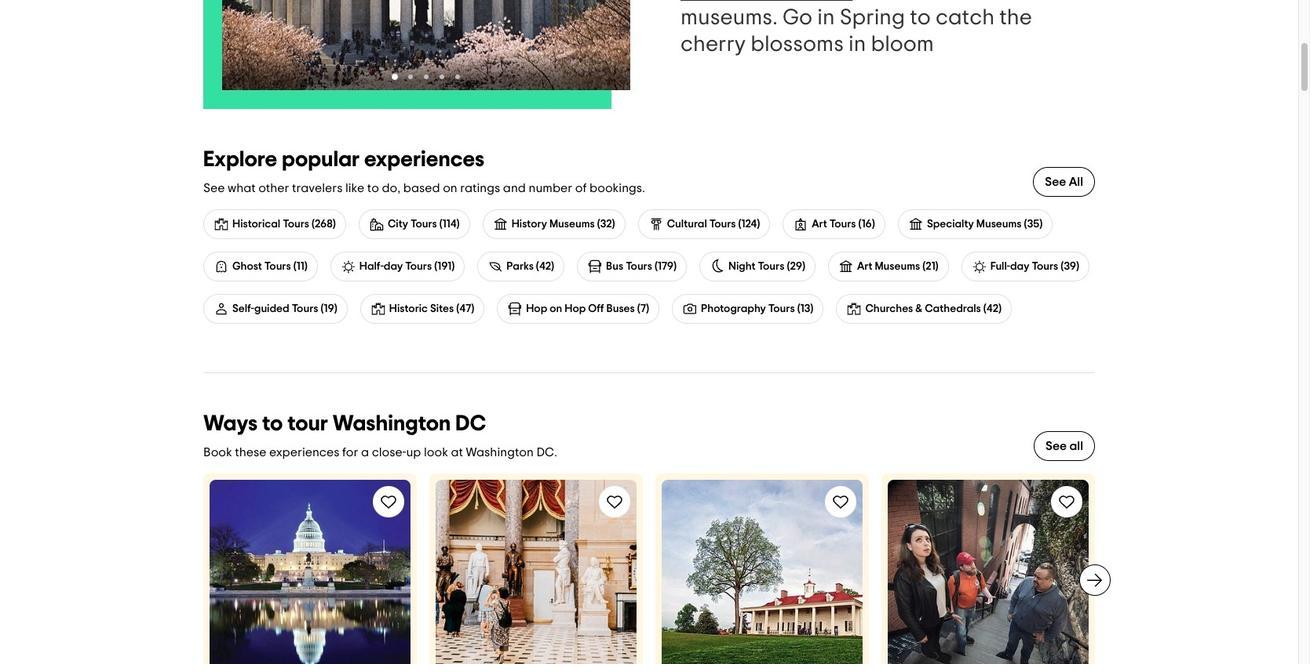 Task type: locate. For each thing, give the bounding box(es) containing it.
art for art museums (21)
[[857, 261, 873, 272]]

0 horizontal spatial (42)
[[536, 261, 554, 272]]

2 save to a trip image from the left
[[831, 493, 850, 512]]

what
[[228, 182, 256, 195]]

self-
[[232, 303, 254, 314]]

tours left "(13)"
[[768, 303, 795, 314]]

2 save to a trip image from the left
[[1057, 493, 1076, 512]]

2 horizontal spatial museums
[[976, 219, 1022, 230]]

see left what
[[203, 182, 225, 195]]

tours for ghost
[[264, 261, 291, 272]]

history museums (32)
[[512, 219, 615, 230]]

see for see all
[[1046, 440, 1067, 453]]

1 vertical spatial washington
[[466, 447, 534, 459]]

1 hop from the left
[[526, 303, 547, 314]]

day inside 'button'
[[1010, 261, 1030, 272]]

night tours (29)
[[729, 261, 805, 272]]

for
[[342, 447, 358, 459]]

0 horizontal spatial day
[[384, 261, 403, 272]]

self-guided tours (19) button
[[203, 294, 348, 324]]

in right go
[[817, 7, 835, 29]]

1 horizontal spatial on
[[550, 303, 562, 314]]

tours left (19)
[[292, 303, 318, 314]]

1 save to a trip image from the left
[[605, 493, 624, 512]]

1 vertical spatial on
[[550, 303, 562, 314]]

2 day from the left
[[1010, 261, 1030, 272]]

museums for specialty
[[976, 219, 1022, 230]]

ways to tour washington dc link
[[203, 414, 486, 436]]

(11)
[[293, 261, 308, 272]]

(29)
[[787, 261, 805, 272]]

0 horizontal spatial experiences
[[269, 447, 340, 459]]

churches
[[865, 303, 913, 314]]

1 horizontal spatial day
[[1010, 261, 1030, 272]]

number
[[529, 182, 573, 195]]

hop left off
[[565, 303, 586, 314]]

hop on hop off buses (7)
[[526, 303, 649, 314]]

to left tour
[[262, 414, 283, 436]]

bloom
[[871, 34, 934, 56]]

0 vertical spatial and
[[863, 0, 903, 2]]

look
[[424, 447, 448, 459]]

0 vertical spatial to
[[910, 7, 931, 29]]

to inside , and smithsonian museums. go in spring to catch the cherry blossoms in bloom
[[910, 7, 931, 29]]

at
[[451, 447, 463, 459]]

self-guided tours (19) link
[[203, 294, 348, 324]]

photography
[[701, 303, 766, 314]]

historical tours (268) link
[[203, 210, 346, 239]]

1 horizontal spatial hop
[[565, 303, 586, 314]]

half-day tours (191)
[[359, 261, 455, 272]]

tours left (39)
[[1032, 261, 1059, 272]]

museums
[[549, 219, 595, 230], [976, 219, 1022, 230], [875, 261, 920, 272]]

and up spring
[[863, 0, 903, 2]]

day for full-
[[1010, 261, 1030, 272]]

blossoms
[[751, 34, 844, 56]]

see left the all
[[1046, 440, 1067, 453]]

see for see what other travelers like to do, based on ratings and number of bookings.
[[203, 182, 225, 195]]

do,
[[382, 182, 401, 195]]

see for see all
[[1045, 176, 1066, 188]]

(13)
[[797, 303, 814, 314]]

day for half-
[[384, 261, 403, 272]]

parks (42) button
[[478, 252, 565, 282]]

1 vertical spatial experiences
[[269, 447, 340, 459]]

tours left (191) on the left
[[405, 261, 432, 272]]

museums left (35)
[[976, 219, 1022, 230]]

1 horizontal spatial save to a trip image
[[831, 493, 850, 512]]

tours inside 'button'
[[1032, 261, 1059, 272]]

to up the bloom
[[910, 7, 931, 29]]

1 horizontal spatial art
[[857, 261, 873, 272]]

0 horizontal spatial hop
[[526, 303, 547, 314]]

tour
[[287, 414, 328, 436]]

ghost tours (11) button
[[203, 252, 318, 282]]

see
[[1045, 176, 1066, 188], [203, 182, 225, 195], [1046, 440, 1067, 453]]

0 horizontal spatial on
[[443, 182, 458, 195]]

1 horizontal spatial museums
[[875, 261, 920, 272]]

and
[[863, 0, 903, 2], [503, 182, 526, 195]]

day inside button
[[384, 261, 403, 272]]

, and smithsonian museums. go in spring to catch the cherry blossoms in bloom
[[681, 0, 1032, 56]]

tours left (16)
[[830, 219, 856, 230]]

0 vertical spatial in
[[817, 7, 835, 29]]

tours inside button
[[411, 219, 437, 230]]

parks (42)
[[507, 261, 554, 272]]

0 vertical spatial art
[[812, 219, 827, 230]]

see all
[[1045, 176, 1083, 188]]

day down city
[[384, 261, 403, 272]]

art left (16)
[[812, 219, 827, 230]]

tours right bus at top left
[[626, 261, 652, 272]]

tours
[[283, 219, 309, 230], [411, 219, 437, 230], [709, 219, 736, 230], [830, 219, 856, 230], [264, 261, 291, 272], [405, 261, 432, 272], [626, 261, 652, 272], [758, 261, 785, 272], [1032, 261, 1059, 272], [292, 303, 318, 314], [768, 303, 795, 314]]

(42) inside parks (42) "button"
[[536, 261, 554, 272]]

0 horizontal spatial museums
[[549, 219, 595, 230]]

art museums (21)
[[857, 261, 939, 272]]

1 vertical spatial to
[[367, 182, 379, 195]]

&
[[916, 303, 923, 314]]

1 vertical spatial art
[[857, 261, 873, 272]]

tours left (114)
[[411, 219, 437, 230]]

cultural tours (124) button
[[638, 210, 770, 239]]

(268)
[[312, 219, 336, 230]]

on left off
[[550, 303, 562, 314]]

museums left (21)
[[875, 261, 920, 272]]

museums left (32)
[[549, 219, 595, 230]]

1 horizontal spatial save to a trip image
[[1057, 493, 1076, 512]]

(42)
[[536, 261, 554, 272], [984, 303, 1002, 314]]

0 horizontal spatial art
[[812, 219, 827, 230]]

tours for city
[[411, 219, 437, 230]]

(21)
[[923, 261, 939, 272]]

1 horizontal spatial washington
[[466, 447, 534, 459]]

art down (16)
[[857, 261, 873, 272]]

day
[[384, 261, 403, 272], [1010, 261, 1030, 272]]

on right based
[[443, 182, 458, 195]]

0 vertical spatial washington
[[333, 414, 451, 436]]

specialty
[[927, 219, 974, 230]]

0 horizontal spatial to
[[262, 414, 283, 436]]

(42) right cathedrals
[[984, 303, 1002, 314]]

see all link
[[1034, 429, 1095, 464]]

tours inside "link"
[[709, 219, 736, 230]]

bus tours (179)
[[606, 261, 677, 272]]

bus
[[606, 261, 623, 272]]

save to a trip image
[[379, 493, 398, 512], [831, 493, 850, 512]]

1 vertical spatial (42)
[[984, 303, 1002, 314]]

like
[[345, 182, 364, 195]]

museums for history
[[549, 219, 595, 230]]

2 horizontal spatial to
[[910, 7, 931, 29]]

catch
[[936, 7, 995, 29]]

bus tours (179) link
[[577, 252, 687, 282]]

(42) right parks
[[536, 261, 554, 272]]

see left all
[[1045, 176, 1066, 188]]

1 vertical spatial and
[[503, 182, 526, 195]]

tours left (11)
[[264, 261, 291, 272]]

washington down dc
[[466, 447, 534, 459]]

art for art tours (16)
[[812, 219, 827, 230]]

1 horizontal spatial and
[[863, 0, 903, 2]]

(19)
[[321, 303, 337, 314]]

city tours (114) link
[[359, 210, 470, 239]]

tours for cultural
[[709, 219, 736, 230]]

0 horizontal spatial save to a trip image
[[379, 493, 398, 512]]

save to a trip image
[[605, 493, 624, 512], [1057, 493, 1076, 512]]

experiences for popular
[[364, 149, 485, 171]]

day down (35)
[[1010, 261, 1030, 272]]

0 horizontal spatial washington
[[333, 414, 451, 436]]

art museums (21) link
[[828, 252, 949, 282]]

1 day from the left
[[384, 261, 403, 272]]

1 horizontal spatial experiences
[[364, 149, 485, 171]]

0 vertical spatial experiences
[[364, 149, 485, 171]]

1 horizontal spatial in
[[849, 34, 866, 56]]

art
[[812, 219, 827, 230], [857, 261, 873, 272]]

0 horizontal spatial save to a trip image
[[605, 493, 624, 512]]

to left the do,
[[367, 182, 379, 195]]

0 horizontal spatial and
[[503, 182, 526, 195]]

full-day tours (39) button
[[961, 252, 1090, 282]]

tours for bus
[[626, 261, 652, 272]]

in down spring
[[849, 34, 866, 56]]

2 vertical spatial to
[[262, 414, 283, 436]]

guided
[[254, 303, 289, 314]]

history museums (32) button
[[483, 210, 625, 239]]

tours for night
[[758, 261, 785, 272]]

carousel of images figure
[[222, 0, 630, 90]]

experiences down tour
[[269, 447, 340, 459]]

0 vertical spatial (42)
[[536, 261, 554, 272]]

hop down the parks (42)
[[526, 303, 547, 314]]

and right ratings at the top of the page
[[503, 182, 526, 195]]

night
[[729, 261, 756, 272]]

washington up close-
[[333, 414, 451, 436]]

historic sites (47) button
[[360, 294, 485, 324]]

tours left (268)
[[283, 219, 309, 230]]

tours left "(124)" at top right
[[709, 219, 736, 230]]

1 horizontal spatial (42)
[[984, 303, 1002, 314]]

1 save to a trip image from the left
[[379, 493, 398, 512]]

experiences up see what other travelers like to do, based on ratings and number of bookings. on the top left of page
[[364, 149, 485, 171]]

(179)
[[655, 261, 677, 272]]

explore
[[203, 149, 277, 171]]

tours left (29)
[[758, 261, 785, 272]]

explore popular experiences
[[203, 149, 485, 171]]

tours for photography
[[768, 303, 795, 314]]

see what other travelers like to do, based on ratings and number of bookings.
[[203, 182, 645, 195]]

ways
[[203, 414, 258, 436]]



Task type: describe. For each thing, give the bounding box(es) containing it.
see all link
[[1033, 165, 1095, 199]]

photography tours (13) link
[[672, 294, 824, 324]]

(47)
[[456, 303, 474, 314]]

(16)
[[859, 219, 875, 230]]

full-day tours (39)
[[990, 261, 1079, 272]]

historical tours (268)
[[232, 219, 336, 230]]

night tours (29) link
[[700, 252, 816, 282]]

dc
[[456, 414, 486, 436]]

based
[[403, 182, 440, 195]]

and inside , and smithsonian museums. go in spring to catch the cherry blossoms in bloom
[[863, 0, 903, 2]]

specialty museums (35) button
[[898, 210, 1053, 239]]

these
[[235, 447, 267, 459]]

self-guided tours (19)
[[232, 303, 337, 314]]

1 horizontal spatial to
[[367, 182, 379, 195]]

2 hop from the left
[[565, 303, 586, 314]]

churches & cathedrals (42) link
[[836, 294, 1012, 324]]

spring
[[840, 7, 905, 29]]

(42) inside churches & cathedrals (42) button
[[984, 303, 1002, 314]]

0 vertical spatial on
[[443, 182, 458, 195]]

city tours (114)
[[388, 219, 460, 230]]

(39)
[[1061, 261, 1079, 272]]

see all
[[1046, 440, 1083, 453]]

close-
[[372, 447, 406, 459]]

(124)
[[738, 219, 760, 230]]

(114)
[[439, 219, 460, 230]]

parks (42) link
[[478, 252, 565, 282]]

next image
[[1086, 572, 1105, 590]]

go
[[783, 7, 813, 29]]

ghost
[[232, 261, 262, 272]]

cultural tours (124) link
[[638, 210, 770, 239]]

off
[[588, 303, 604, 314]]

historical tours (268) button
[[203, 210, 346, 239]]

,
[[853, 0, 858, 2]]

other
[[259, 182, 289, 195]]

on inside button
[[550, 303, 562, 314]]

specialty museums (35)
[[927, 219, 1043, 230]]

photography tours (13)
[[701, 303, 814, 314]]

art museums (21) button
[[828, 252, 949, 282]]

bookings.
[[590, 182, 645, 195]]

ghost tours (11) link
[[203, 252, 318, 282]]

sites
[[430, 303, 454, 314]]

historic sites (47) link
[[360, 294, 485, 324]]

dc.
[[537, 447, 557, 459]]

history museums (32) link
[[483, 210, 625, 239]]

previous image
[[194, 572, 213, 590]]

city
[[388, 219, 408, 230]]

historic
[[389, 303, 428, 314]]

art tours (16) link
[[783, 210, 885, 239]]

cherry
[[681, 34, 746, 56]]

museums for art
[[875, 261, 920, 272]]

churches & cathedrals (42)
[[865, 303, 1002, 314]]

historic sites (47)
[[389, 303, 474, 314]]

ways to tour washington dc
[[203, 414, 486, 436]]

churches & cathedrals (42) button
[[836, 294, 1012, 324]]

photography tours (13) button
[[672, 294, 824, 324]]

half-day tours (191) button
[[330, 252, 465, 282]]

half-
[[359, 261, 384, 272]]

ratings
[[460, 182, 500, 195]]

book
[[203, 447, 232, 459]]

(32)
[[597, 219, 615, 230]]

night tours (29) button
[[700, 252, 816, 282]]

museums.
[[681, 7, 778, 29]]

the
[[1000, 7, 1032, 29]]

parks
[[507, 261, 534, 272]]

buses
[[607, 303, 635, 314]]

experiences for these
[[269, 447, 340, 459]]

ghost tours (11)
[[232, 261, 308, 272]]

full-day tours (39) link
[[961, 252, 1090, 282]]

tours for historical
[[283, 219, 309, 230]]

tours for art
[[830, 219, 856, 230]]

art tours (16)
[[812, 219, 875, 230]]

hop on hop off buses (7) link
[[497, 294, 660, 324]]

(191)
[[434, 261, 455, 272]]

1 vertical spatial in
[[849, 34, 866, 56]]

smithsonian
[[908, 0, 1030, 2]]

book these experiences for a close-up look at washington dc.
[[203, 447, 557, 459]]

(35)
[[1024, 219, 1043, 230]]

0 horizontal spatial in
[[817, 7, 835, 29]]

travelers
[[292, 182, 343, 195]]

of
[[575, 182, 587, 195]]

half-day tours (191) link
[[330, 252, 465, 282]]

cultural tours (124)
[[667, 219, 760, 230]]

up
[[406, 447, 421, 459]]

history
[[512, 219, 547, 230]]



Task type: vqa. For each thing, say whether or not it's contained in the screenshot.
"+1"
no



